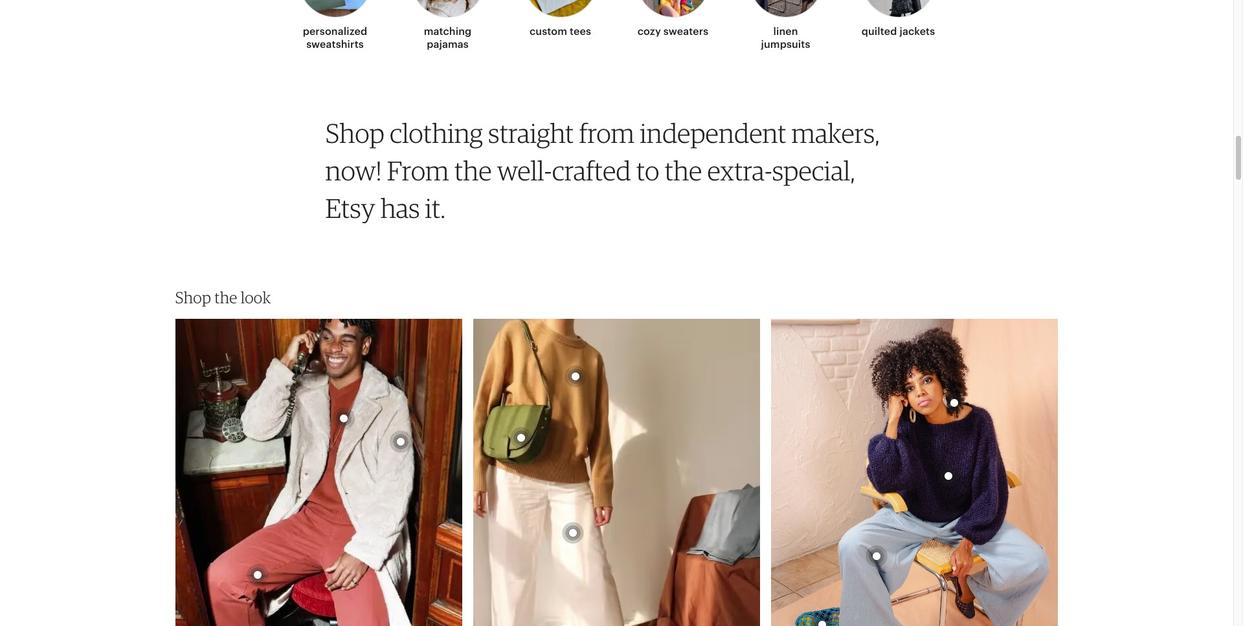 Task type: vqa. For each thing, say whether or not it's contained in the screenshot.
the bottom Shop
yes



Task type: describe. For each thing, give the bounding box(es) containing it.
linen jumpsuits link
[[749, 0, 823, 56]]

special,
[[772, 155, 856, 187]]

personalized
[[303, 25, 367, 38]]

custom
[[530, 25, 567, 38]]

quilted
[[862, 25, 897, 38]]

now!
[[325, 155, 382, 187]]

image containing listing cashmere crewneck sweater from metaformose image
[[473, 319, 760, 627]]

shop for shop clothing straight from independent makers, now! from the well-crafted to the extra-special, etsy has it.
[[325, 117, 385, 150]]

matching pajamas
[[424, 25, 472, 51]]

quilted jackets
[[862, 25, 935, 38]]

extra-
[[708, 155, 772, 187]]

cozy
[[638, 25, 661, 38]]

2 horizontal spatial the
[[665, 155, 702, 187]]

personalized sweatshirts
[[303, 25, 367, 51]]

cozy sweaters
[[638, 25, 709, 38]]

etsy
[[325, 192, 375, 225]]

linen jumpsuits
[[761, 25, 811, 51]]

tees
[[570, 25, 591, 38]]

cozy sweaters link
[[636, 0, 710, 44]]

to
[[636, 155, 660, 187]]



Task type: locate. For each thing, give the bounding box(es) containing it.
look
[[241, 288, 271, 308]]

0 vertical spatial shop
[[325, 117, 385, 150]]

0 horizontal spatial shop
[[175, 288, 211, 308]]

shop
[[325, 117, 385, 150], [175, 288, 211, 308]]

1 horizontal spatial shop
[[325, 117, 385, 150]]

from
[[387, 155, 449, 187]]

shop inside shop clothing straight from independent makers, now! from the well-crafted to the extra-special, etsy has it.
[[325, 117, 385, 150]]

shop up now!
[[325, 117, 385, 150]]

jumpsuits
[[761, 38, 811, 51]]

sweatshirts
[[306, 38, 364, 51]]

the
[[454, 155, 492, 187], [665, 155, 702, 187], [215, 288, 237, 308]]

straight
[[488, 117, 574, 150]]

personalized sweatshirts link
[[298, 0, 372, 56]]

well-
[[497, 155, 552, 187]]

matching pajamas link
[[411, 0, 485, 56]]

matching
[[424, 25, 472, 38]]

shop left look
[[175, 288, 211, 308]]

custom tees link
[[524, 0, 597, 44]]

shop the look
[[175, 288, 271, 308]]

makers,
[[792, 117, 880, 150]]

independent
[[640, 117, 787, 150]]

image containing listing beige teddy coat from deardeermenswear image
[[175, 319, 462, 627]]

image containing listing mohair sweater from blueanemoneclothes image
[[771, 319, 1059, 627]]

pajamas
[[427, 38, 469, 51]]

has
[[381, 192, 420, 225]]

the right to in the right top of the page
[[665, 155, 702, 187]]

sweaters
[[664, 25, 709, 38]]

shop for shop the look
[[175, 288, 211, 308]]

0 horizontal spatial the
[[215, 288, 237, 308]]

the left look
[[215, 288, 237, 308]]

1 horizontal spatial the
[[454, 155, 492, 187]]

shop clothing straight from independent makers, now! from the well-crafted to the extra-special, etsy has it.
[[325, 117, 880, 225]]

crafted
[[552, 155, 631, 187]]

1 vertical spatial shop
[[175, 288, 211, 308]]

it.
[[425, 192, 446, 225]]

linen
[[774, 25, 798, 38]]

the left well-
[[454, 155, 492, 187]]

clothing
[[390, 117, 483, 150]]

quilted jackets link
[[862, 0, 936, 44]]

from
[[579, 117, 635, 150]]

jackets
[[900, 25, 935, 38]]

custom tees
[[530, 25, 591, 38]]



